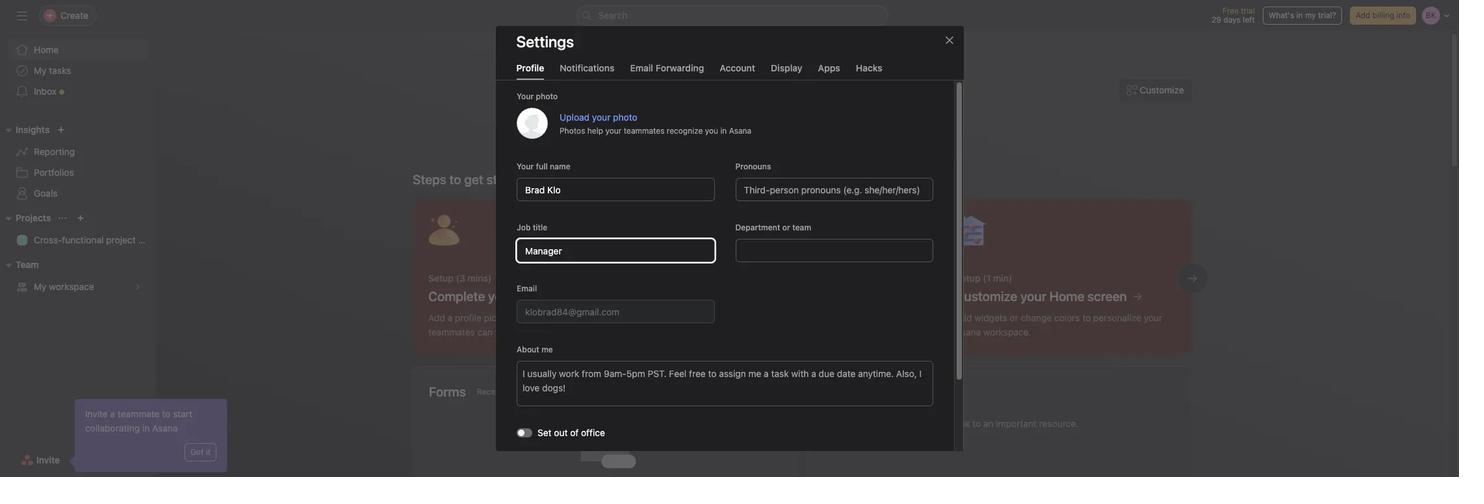 Task type: vqa. For each thing, say whether or not it's contained in the screenshot.
NOTIFICATIONS
yes



Task type: describe. For each thing, give the bounding box(es) containing it.
projects
[[16, 213, 51, 224]]

my for my tasks
[[34, 65, 47, 76]]

display button
[[771, 62, 803, 80]]

my tasks
[[34, 65, 71, 76]]

info
[[1397, 10, 1411, 20]]

profile
[[517, 62, 544, 73]]

insights
[[16, 124, 50, 135]]

plan
[[138, 235, 156, 246]]

title
[[533, 223, 547, 233]]

profile button
[[517, 62, 544, 80]]

apps
[[819, 62, 841, 73]]

my workspace
[[34, 282, 94, 293]]

home
[[34, 44, 59, 55]]

reporting
[[34, 146, 75, 157]]

trial?
[[1319, 10, 1337, 20]]

get started
[[464, 172, 529, 187]]

tasks
[[49, 65, 71, 76]]

Third-person pronouns (e.g. she/her/hers) text field
[[736, 178, 934, 202]]

account
[[720, 62, 756, 73]]

hacks
[[856, 62, 883, 73]]

office
[[581, 428, 605, 439]]

a
[[110, 409, 115, 420]]

beginner
[[743, 164, 786, 176]]

your full name
[[517, 162, 570, 172]]

customize
[[1140, 85, 1185, 96]]

help
[[587, 126, 603, 136]]

good
[[708, 111, 757, 135]]

portfolios link
[[8, 163, 148, 183]]

my
[[1306, 10, 1317, 20]]

what's in my trial? button
[[1264, 7, 1343, 25]]

1 vertical spatial your
[[605, 126, 622, 136]]

projects button
[[0, 211, 51, 226]]

recognize
[[667, 126, 703, 136]]

afternoon,
[[762, 111, 852, 135]]

pronouns
[[736, 162, 771, 172]]

forms
[[429, 385, 466, 400]]

in inside the "upload your photo photos help your teammates recognize you in asana"
[[720, 126, 727, 136]]

invite a teammate to start collaborating in asana got it
[[85, 409, 211, 458]]

forwarding
[[656, 62, 705, 73]]

teammate
[[118, 409, 160, 420]]

steps
[[413, 172, 447, 187]]

your for your photo
[[517, 162, 534, 172]]

hide sidebar image
[[17, 10, 27, 21]]

email forwarding button
[[630, 62, 705, 80]]

inbox
[[34, 86, 57, 97]]

upload
[[560, 112, 590, 123]]

reporting link
[[8, 142, 148, 163]]

scroll card carousel right image
[[1188, 274, 1199, 284]]

add billing info
[[1357, 10, 1411, 20]]

invite for invite
[[36, 455, 60, 466]]

left
[[1244, 15, 1256, 25]]

hacks button
[[856, 62, 883, 80]]

set out of office
[[537, 428, 605, 439]]

cross-
[[34, 235, 62, 246]]

photo inside the "upload your photo photos help your teammates recognize you in asana"
[[613, 112, 637, 123]]

invite a teammate to start collaborating in asana tooltip
[[71, 400, 227, 473]]

days
[[1224, 15, 1241, 25]]

invite button
[[12, 449, 68, 473]]

portfolios
[[34, 167, 74, 178]]

collaborating
[[85, 423, 140, 434]]

0 vertical spatial to
[[450, 172, 461, 187]]

my for my workspace
[[34, 282, 47, 293]]

inbox link
[[8, 81, 148, 102]]

search list box
[[577, 5, 889, 26]]

cross-functional project plan link
[[8, 230, 156, 251]]

billing
[[1373, 10, 1395, 20]]

display
[[771, 62, 803, 73]]

functional
[[62, 235, 104, 246]]

got it button
[[185, 444, 217, 462]]

what's in my trial?
[[1269, 10, 1337, 20]]

photos
[[560, 126, 585, 136]]

free
[[1223, 6, 1240, 16]]

0 vertical spatial your
[[592, 112, 611, 123]]

close image
[[945, 35, 955, 46]]

I usually work from 9am-5pm PST. Feel free to assign me a task with a due date anytime. Also, I love dogs! text field
[[517, 362, 934, 407]]



Task type: locate. For each thing, give the bounding box(es) containing it.
0 vertical spatial photo
[[536, 92, 558, 101]]

brad
[[856, 111, 898, 135]]

my
[[34, 65, 47, 76], [34, 282, 47, 293]]

my inside my workspace "link"
[[34, 282, 47, 293]]

of
[[570, 428, 579, 439]]

insights element
[[0, 118, 156, 207]]

upload your photo button
[[560, 112, 637, 123]]

team
[[792, 223, 811, 233]]

out
[[554, 428, 568, 439]]

teams element
[[0, 254, 156, 300]]

team
[[16, 259, 39, 271]]

cross-functional project plan
[[34, 235, 156, 246]]

0 vertical spatial asana
[[729, 126, 752, 136]]

good afternoon, brad
[[708, 111, 898, 135]]

in down teammate
[[142, 423, 150, 434]]

what's
[[1269, 10, 1295, 20]]

invite inside button
[[36, 455, 60, 466]]

team button
[[0, 258, 39, 273]]

0 horizontal spatial photo
[[536, 92, 558, 101]]

in inside button
[[1297, 10, 1304, 20]]

notifications button
[[560, 62, 615, 80]]

1 horizontal spatial photo
[[613, 112, 637, 123]]

email for email forwarding
[[630, 62, 654, 73]]

None text field
[[517, 239, 715, 263], [517, 300, 715, 324], [517, 239, 715, 263], [517, 300, 715, 324]]

in left the my in the right of the page
[[1297, 10, 1304, 20]]

1 vertical spatial email
[[517, 284, 537, 294]]

asana
[[729, 126, 752, 136], [152, 423, 178, 434]]

set out of office switch
[[517, 429, 532, 438]]

0 horizontal spatial to
[[162, 409, 171, 420]]

1 vertical spatial photo
[[613, 112, 637, 123]]

add
[[1357, 10, 1371, 20]]

trial
[[1242, 6, 1256, 16]]

email for email
[[517, 284, 537, 294]]

asana inside invite a teammate to start collaborating in asana got it
[[152, 423, 178, 434]]

your down profile button
[[517, 92, 534, 101]]

1 horizontal spatial email
[[630, 62, 654, 73]]

you
[[705, 126, 718, 136]]

account button
[[720, 62, 756, 80]]

job title
[[517, 223, 547, 233]]

invite for invite a teammate to start collaborating in asana got it
[[85, 409, 108, 420]]

to
[[450, 172, 461, 187], [162, 409, 171, 420]]

start
[[173, 409, 192, 420]]

your
[[517, 92, 534, 101], [517, 162, 534, 172]]

1 horizontal spatial invite
[[85, 409, 108, 420]]

goals link
[[8, 183, 148, 204]]

1 your from the top
[[517, 92, 534, 101]]

in
[[1297, 10, 1304, 20], [720, 126, 727, 136], [142, 423, 150, 434]]

2 horizontal spatial in
[[1297, 10, 1304, 20]]

to left start
[[162, 409, 171, 420]]

add billing info button
[[1351, 7, 1417, 25]]

photo
[[536, 92, 558, 101], [613, 112, 637, 123]]

search button
[[577, 5, 889, 26]]

29
[[1212, 15, 1222, 25]]

about me
[[517, 345, 553, 355]]

asana down start
[[152, 423, 178, 434]]

free trial 29 days left
[[1212, 6, 1256, 25]]

photo up teammates
[[613, 112, 637, 123]]

email left "forwarding"
[[630, 62, 654, 73]]

1 vertical spatial invite
[[36, 455, 60, 466]]

global element
[[0, 32, 156, 110]]

1 vertical spatial to
[[162, 409, 171, 420]]

0 vertical spatial in
[[1297, 10, 1304, 20]]

your up help
[[592, 112, 611, 123]]

my down the team
[[34, 282, 47, 293]]

name
[[550, 162, 570, 172]]

asana right you
[[729, 126, 752, 136]]

0 horizontal spatial email
[[517, 284, 537, 294]]

0 horizontal spatial in
[[142, 423, 150, 434]]

steps to get started
[[413, 172, 529, 187]]

your left full at the left top
[[517, 162, 534, 172]]

set
[[537, 428, 552, 439]]

1 horizontal spatial asana
[[729, 126, 752, 136]]

invite inside invite a teammate to start collaborating in asana got it
[[85, 409, 108, 420]]

search
[[599, 10, 628, 21]]

in inside invite a teammate to start collaborating in asana got it
[[142, 423, 150, 434]]

your right help
[[605, 126, 622, 136]]

2 my from the top
[[34, 282, 47, 293]]

workspace
[[49, 282, 94, 293]]

0 vertical spatial invite
[[85, 409, 108, 420]]

photo down profile button
[[536, 92, 558, 101]]

your photo
[[517, 92, 558, 101]]

department
[[736, 223, 780, 233]]

to right steps
[[450, 172, 461, 187]]

1 vertical spatial my
[[34, 282, 47, 293]]

notifications
[[560, 62, 615, 73]]

goals
[[34, 188, 58, 199]]

my tasks link
[[8, 60, 148, 81]]

teammates
[[624, 126, 665, 136]]

job
[[517, 223, 531, 233]]

projects element
[[0, 207, 156, 254]]

email forwarding
[[630, 62, 705, 73]]

asana inside the "upload your photo photos help your teammates recognize you in asana"
[[729, 126, 752, 136]]

or
[[783, 223, 790, 233]]

email inside button
[[630, 62, 654, 73]]

my inside my tasks link
[[34, 65, 47, 76]]

1 horizontal spatial to
[[450, 172, 461, 187]]

insights button
[[0, 122, 50, 138]]

your for settings
[[517, 92, 534, 101]]

1 my from the top
[[34, 65, 47, 76]]

department or team
[[736, 223, 811, 233]]

upload new photo image
[[517, 108, 548, 139]]

2 your from the top
[[517, 162, 534, 172]]

your
[[592, 112, 611, 123], [605, 126, 622, 136]]

1 vertical spatial asana
[[152, 423, 178, 434]]

email up about
[[517, 284, 537, 294]]

upload your photo photos help your teammates recognize you in asana
[[560, 112, 752, 136]]

1 horizontal spatial in
[[720, 126, 727, 136]]

me
[[541, 345, 553, 355]]

apps button
[[819, 62, 841, 80]]

project
[[106, 235, 136, 246]]

settings
[[517, 33, 574, 51]]

None text field
[[517, 178, 715, 202], [736, 239, 934, 263], [517, 178, 715, 202], [736, 239, 934, 263]]

customize button
[[1119, 79, 1193, 102]]

to inside invite a teammate to start collaborating in asana got it
[[162, 409, 171, 420]]

my left tasks
[[34, 65, 47, 76]]

0 vertical spatial your
[[517, 92, 534, 101]]

0 vertical spatial my
[[34, 65, 47, 76]]

0 horizontal spatial invite
[[36, 455, 60, 466]]

my workspace link
[[8, 277, 148, 298]]

email
[[630, 62, 654, 73], [517, 284, 537, 294]]

0 horizontal spatial asana
[[152, 423, 178, 434]]

2 vertical spatial in
[[142, 423, 150, 434]]

0 vertical spatial email
[[630, 62, 654, 73]]

about
[[517, 345, 539, 355]]

1 vertical spatial your
[[517, 162, 534, 172]]

1 vertical spatial in
[[720, 126, 727, 136]]

it
[[206, 448, 211, 458]]

full
[[536, 162, 548, 172]]

got
[[190, 448, 204, 458]]

in right you
[[720, 126, 727, 136]]



